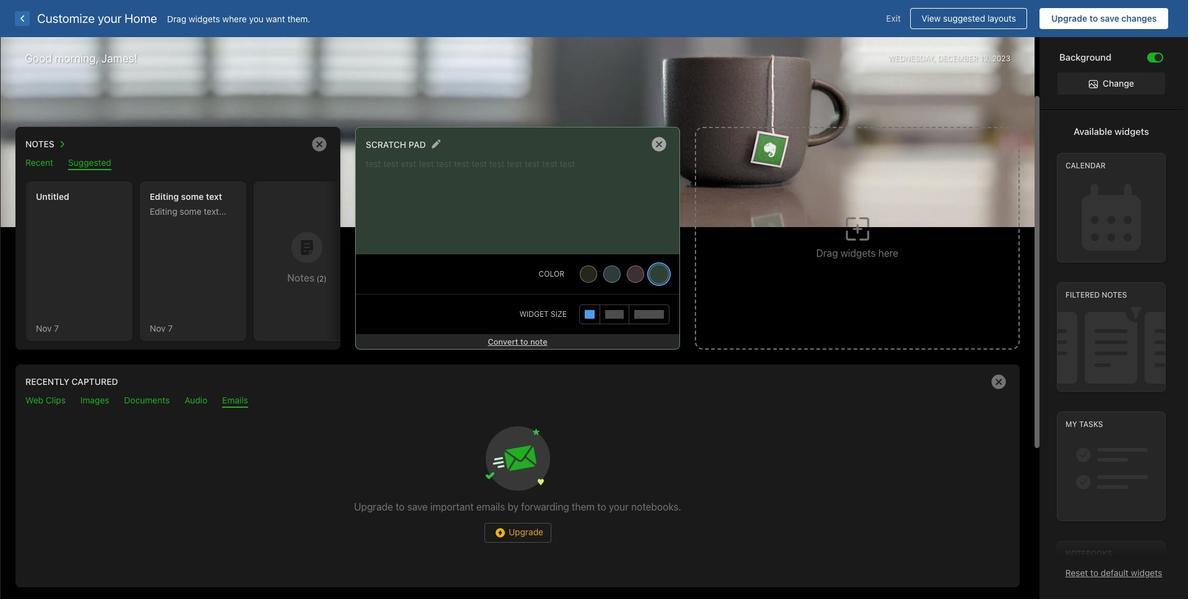 Task type: vqa. For each thing, say whether or not it's contained in the screenshot.
Widget Size Small Icon
yes



Task type: locate. For each thing, give the bounding box(es) containing it.
drag right home on the left
[[167, 13, 186, 24]]

remove image
[[307, 132, 332, 157], [647, 132, 672, 157]]

widgets right available
[[1115, 126, 1150, 137]]

notes
[[1102, 291, 1128, 300]]

to
[[1090, 13, 1098, 24], [521, 337, 528, 347], [1091, 568, 1099, 578]]

good morning, james!
[[25, 52, 137, 65]]

remove image
[[987, 370, 1012, 394]]

where
[[222, 13, 247, 24]]

to left save
[[1090, 13, 1098, 24]]

view suggested layouts button
[[910, 8, 1028, 29]]

save
[[1101, 13, 1120, 24]]

suggested
[[944, 13, 986, 24]]

0 horizontal spatial drag
[[167, 13, 186, 24]]

upgrade
[[1052, 13, 1088, 24]]

1 vertical spatial to
[[521, 337, 528, 347]]

upgrade to save changes button
[[1040, 8, 1169, 29]]

to right reset
[[1091, 568, 1099, 578]]

background image
[[1155, 54, 1163, 61]]

reset
[[1066, 568, 1089, 578]]

them.
[[288, 13, 310, 24]]

available
[[1074, 126, 1113, 137]]

change button
[[1058, 72, 1166, 95]]

layouts
[[988, 13, 1017, 24]]

my tasks
[[1066, 420, 1104, 429]]

filtered notes
[[1066, 291, 1128, 300]]

2 vertical spatial to
[[1091, 568, 1099, 578]]

drag
[[167, 13, 186, 24], [817, 248, 838, 259]]

1 horizontal spatial remove image
[[647, 132, 672, 157]]

0 vertical spatial to
[[1090, 13, 1098, 24]]

0 vertical spatial drag
[[167, 13, 186, 24]]

0 horizontal spatial remove image
[[307, 132, 332, 157]]

drag left 'here'
[[817, 248, 838, 259]]

morning,
[[55, 52, 99, 65]]

1 vertical spatial drag
[[817, 248, 838, 259]]

my
[[1066, 420, 1078, 429]]

widgets for drag widgets where you want them.
[[189, 13, 220, 24]]

december
[[938, 54, 978, 63]]

widgets
[[189, 13, 220, 24], [1115, 126, 1150, 137], [841, 248, 876, 259], [1131, 568, 1163, 578]]

view suggested layouts
[[922, 13, 1017, 24]]

edit widget title image
[[432, 139, 441, 149]]

to for reset
[[1091, 568, 1099, 578]]

widget size
[[520, 310, 567, 319]]

to left "note"
[[521, 337, 528, 347]]

view
[[922, 13, 941, 24]]

widgets left where
[[189, 13, 220, 24]]

customize your home
[[37, 11, 157, 25]]

reset to default widgets button
[[1066, 568, 1163, 578]]

good
[[25, 52, 52, 65]]

note
[[530, 337, 548, 347]]

james!
[[102, 52, 137, 65]]

to for convert
[[521, 337, 528, 347]]

upgrade to save changes
[[1052, 13, 1157, 24]]

convert
[[488, 337, 518, 347]]

reset to default widgets
[[1066, 568, 1163, 578]]

1 horizontal spatial drag
[[817, 248, 838, 259]]

widgets left 'here'
[[841, 248, 876, 259]]

wednesday, december 13, 2023
[[888, 54, 1011, 63]]

widget
[[520, 310, 549, 319]]

filtered
[[1066, 291, 1100, 300]]

here
[[879, 248, 899, 259]]



Task type: describe. For each thing, give the bounding box(es) containing it.
want
[[266, 13, 285, 24]]

widget size small image
[[585, 310, 595, 319]]

convert to note
[[488, 337, 548, 347]]

color
[[539, 269, 565, 279]]

widgets for drag widgets here
[[841, 248, 876, 259]]

drag widgets where you want them.
[[167, 13, 310, 24]]

your
[[98, 11, 122, 25]]

tasks
[[1080, 420, 1104, 429]]

wednesday,
[[888, 54, 936, 63]]

size
[[551, 310, 567, 319]]

scratch pad
[[366, 139, 426, 150]]

available widgets
[[1074, 126, 1150, 137]]

widget size medium image
[[605, 310, 624, 319]]

customize
[[37, 11, 95, 25]]

change
[[1103, 78, 1135, 89]]

scratch pad button
[[366, 136, 426, 152]]

to for upgrade
[[1090, 13, 1098, 24]]

you
[[249, 13, 264, 24]]

drag for drag widgets here
[[817, 248, 838, 259]]

scratch
[[366, 139, 406, 150]]

changes
[[1122, 13, 1157, 24]]

notebooks
[[1066, 549, 1113, 559]]

pad
[[409, 139, 426, 150]]

calendar
[[1066, 161, 1106, 170]]

drag widgets here
[[817, 248, 899, 259]]

2023
[[993, 54, 1011, 63]]

2 remove image from the left
[[647, 132, 672, 157]]

1 remove image from the left
[[307, 132, 332, 157]]

drag for drag widgets where you want them.
[[167, 13, 186, 24]]

widgets for available widgets
[[1115, 126, 1150, 137]]

default
[[1101, 568, 1129, 578]]

widgets right default
[[1131, 568, 1163, 578]]

exit button
[[877, 8, 910, 29]]

home
[[125, 11, 157, 25]]

exit
[[887, 13, 901, 24]]

widget size large image
[[635, 310, 664, 319]]

13,
[[980, 54, 991, 63]]

convert to note button
[[356, 334, 680, 349]]

background
[[1060, 51, 1112, 63]]



